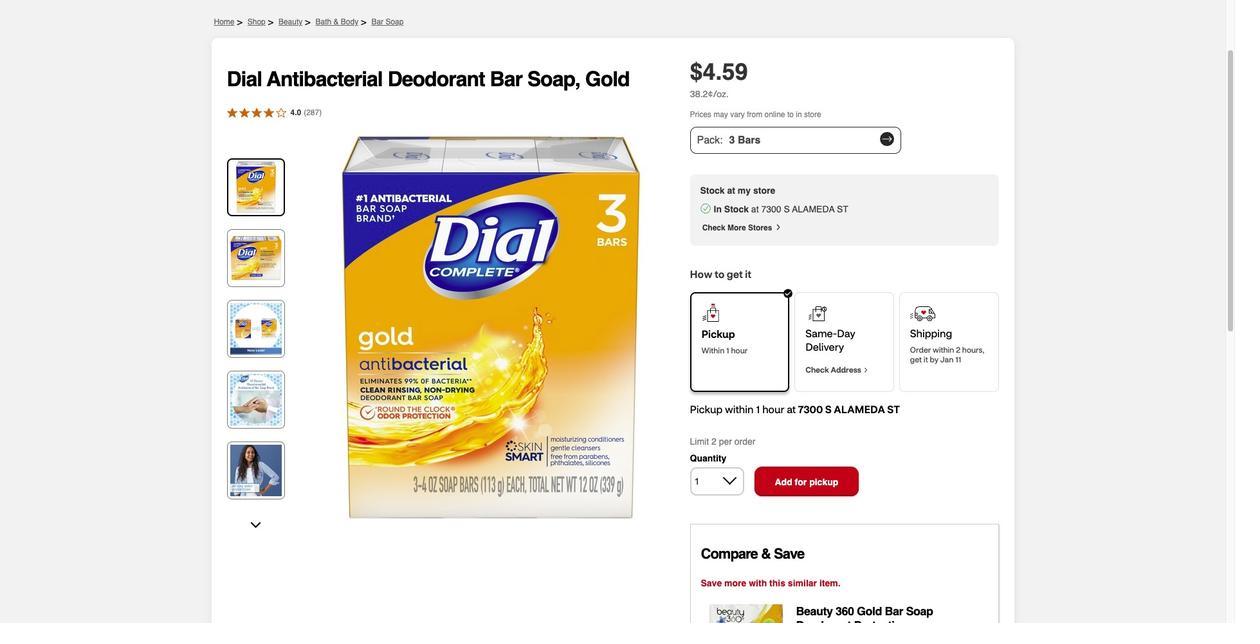 Task type: vqa. For each thing, say whether or not it's contained in the screenshot.
the 4.0 ( 287 )
yes



Task type: describe. For each thing, give the bounding box(es) containing it.
day
[[838, 326, 856, 340]]

check for check more stores
[[703, 223, 726, 232]]

0 horizontal spatial it
[[746, 267, 752, 281]]

2 inside shipping order within 2 hours, get it by jan 11
[[957, 345, 961, 355]]

0 horizontal spatial gold
[[586, 67, 630, 91]]

go to next list of images image
[[250, 522, 261, 528]]

0 vertical spatial s
[[784, 204, 790, 214]]

for
[[795, 477, 807, 487]]

more
[[728, 223, 746, 232]]

per
[[719, 436, 732, 447]]

body
[[341, 17, 359, 26]]

bars
[[738, 135, 761, 146]]

0 horizontal spatial 7300
[[762, 204, 782, 214]]

more
[[725, 578, 747, 588]]

dial antibacterial deodorant bar soap, gold, thumbnail image 3 of 8 image
[[230, 303, 282, 355]]

add for pickup
[[775, 477, 839, 487]]

bar for dial
[[490, 67, 523, 91]]

clicking on the image opens a new modal with 8 larger images of dial antibacterial deodorant bar soap, gold. some images may not have descriptive text. 1 out of 8. image
[[298, 134, 684, 521]]

quantity
[[690, 453, 727, 463]]

check for check
[[806, 365, 831, 375]]

soap inside beauty 360 gold bar soap deodorant protection
[[907, 605, 934, 618]]

address
[[831, 365, 862, 375]]

limit 2 per order
[[690, 436, 756, 447]]

get inside shipping order within 2 hours, get it by jan 11
[[911, 355, 922, 364]]

)
[[319, 108, 322, 117]]

pack : 3 bars
[[697, 135, 761, 146]]

38.2¢perounce. element
[[690, 88, 729, 100]]

my
[[738, 185, 751, 196]]

soap inside 'home > shop > beauty > bath & body > bar soap'
[[386, 17, 404, 26]]

1 horizontal spatial &
[[761, 546, 771, 562]]

gold inside beauty 360 gold bar soap deodorant protection
[[857, 605, 883, 618]]

pickup within 1 hour
[[702, 327, 748, 355]]

item.
[[820, 578, 841, 588]]

add for pickup button
[[755, 467, 860, 496]]

order
[[735, 436, 756, 447]]

from
[[747, 110, 763, 119]]

same-day delivery
[[806, 326, 856, 353]]

bar soap link
[[372, 17, 404, 26]]

soap,
[[528, 67, 581, 91]]

online
[[765, 110, 786, 119]]

287
[[307, 108, 319, 117]]

1 for within
[[756, 402, 760, 416]]

how to get it
[[690, 267, 752, 281]]

:
[[720, 135, 723, 146]]

in stock at 7300 s alameda st element
[[701, 203, 989, 215]]

with
[[749, 578, 767, 588]]

deodorant inside beauty 360 gold bar soap deodorant protection
[[797, 618, 852, 623]]

jan
[[941, 355, 954, 364]]

beauty inside 'home > shop > beauty > bath & body > bar soap'
[[279, 17, 303, 26]]

in stock at 7300 s alameda st
[[714, 204, 849, 214]]

within
[[702, 346, 725, 355]]

compare & save
[[701, 546, 805, 562]]

shipping order within 2 hours, get it by jan 11
[[911, 326, 985, 364]]

0 horizontal spatial st
[[837, 204, 849, 214]]

in
[[796, 110, 802, 119]]

bath & body link
[[316, 17, 359, 26]]

4.0
[[291, 108, 301, 117]]

2 > from the left
[[268, 17, 274, 27]]

this
[[770, 578, 786, 588]]

stock at my store
[[701, 185, 776, 196]]

3
[[730, 135, 735, 146]]

vary
[[731, 110, 745, 119]]

delivery
[[806, 340, 845, 353]]

0 vertical spatial get
[[727, 267, 743, 281]]

360
[[836, 605, 855, 618]]

pickup for within
[[702, 327, 735, 341]]

1 vertical spatial alameda
[[834, 402, 886, 416]]

1 horizontal spatial 7300
[[799, 402, 824, 416]]



Task type: locate. For each thing, give the bounding box(es) containing it.
1 vertical spatial to
[[715, 267, 725, 281]]

1 horizontal spatial beauty
[[797, 605, 833, 618]]

0 horizontal spatial beauty
[[279, 17, 303, 26]]

beauty left bath
[[279, 17, 303, 26]]

home link
[[214, 17, 235, 26]]

0 horizontal spatial at
[[728, 185, 736, 196]]

0 horizontal spatial within
[[725, 402, 754, 416]]

1 horizontal spatial to
[[788, 110, 794, 119]]

stock
[[701, 185, 725, 196], [725, 204, 749, 214]]

gold right soap,
[[586, 67, 630, 91]]

(
[[304, 108, 307, 117]]

home
[[214, 17, 235, 26]]

1 horizontal spatial soap
[[907, 605, 934, 618]]

0 vertical spatial gold
[[586, 67, 630, 91]]

0 vertical spatial to
[[788, 110, 794, 119]]

0 horizontal spatial bar
[[372, 17, 384, 26]]

bar inside 'home > shop > beauty > bath & body > bar soap'
[[372, 17, 384, 26]]

it down check more stores button
[[746, 267, 752, 281]]

beauty inside beauty 360 gold bar soap deodorant protection
[[797, 605, 833, 618]]

& up save more with this similar item.
[[761, 546, 771, 562]]

check down delivery
[[806, 365, 831, 375]]

1
[[727, 346, 730, 355], [756, 402, 760, 416]]

1 vertical spatial deodorant
[[797, 618, 852, 623]]

similar
[[788, 578, 817, 588]]

1 horizontal spatial 1
[[756, 402, 760, 416]]

0 vertical spatial bar
[[372, 17, 384, 26]]

it inside shipping order within 2 hours, get it by jan 11
[[924, 355, 929, 364]]

stores
[[749, 223, 773, 232]]

alameda
[[793, 204, 835, 214], [834, 402, 886, 416]]

shipping
[[911, 326, 953, 340]]

check more stores button
[[701, 223, 784, 233]]

1 > from the left
[[237, 17, 242, 27]]

1 vertical spatial &
[[761, 546, 771, 562]]

1 vertical spatial hour
[[763, 402, 785, 416]]

shop
[[248, 17, 266, 26]]

0 vertical spatial it
[[746, 267, 752, 281]]

bath
[[316, 17, 332, 26]]

pickup inside pickup within 1 hour
[[702, 327, 735, 341]]

hours,
[[963, 345, 985, 355]]

prices may vary from online to in store
[[690, 110, 822, 119]]

1 horizontal spatial bar
[[490, 67, 523, 91]]

gold up protection
[[857, 605, 883, 618]]

1 vertical spatial st
[[888, 402, 901, 416]]

within inside shipping order within 2 hours, get it by jan 11
[[933, 345, 955, 355]]

stock up more
[[725, 204, 749, 214]]

$4.59 38.2¢/oz.
[[690, 59, 748, 100]]

0 vertical spatial 2
[[957, 345, 961, 355]]

at
[[728, 185, 736, 196], [752, 204, 759, 214], [787, 402, 796, 416]]

0 horizontal spatial 2
[[712, 436, 717, 447]]

deodorant
[[388, 67, 485, 91], [797, 618, 852, 623]]

>
[[237, 17, 242, 27], [268, 17, 274, 27], [305, 17, 311, 27], [361, 17, 366, 27]]

1 horizontal spatial save
[[774, 546, 805, 562]]

0 horizontal spatial soap
[[386, 17, 404, 26]]

1 vertical spatial 1
[[756, 402, 760, 416]]

1 inside pickup within 1 hour
[[727, 346, 730, 355]]

1 vertical spatial within
[[725, 402, 754, 416]]

home > shop > beauty > bath & body > bar soap
[[214, 17, 404, 27]]

bar for beauty
[[885, 605, 904, 618]]

1 vertical spatial save
[[701, 578, 722, 588]]

dial antibacterial deodorant bar soap, gold
[[227, 67, 630, 91]]

0 horizontal spatial save
[[701, 578, 722, 588]]

stock up "in"
[[701, 185, 725, 196]]

bar
[[372, 17, 384, 26], [490, 67, 523, 91], [885, 605, 904, 618]]

store right in
[[805, 110, 822, 119]]

& right bath
[[334, 17, 339, 26]]

> right home
[[237, 17, 242, 27]]

0 vertical spatial within
[[933, 345, 955, 355]]

pickup
[[810, 477, 839, 487]]

1 horizontal spatial within
[[933, 345, 955, 355]]

7300
[[762, 204, 782, 214], [799, 402, 824, 416]]

1 horizontal spatial s
[[826, 402, 832, 416]]

1 horizontal spatial gold
[[857, 605, 883, 618]]

0 horizontal spatial store
[[754, 185, 776, 196]]

order
[[911, 345, 932, 355]]

bar left soap,
[[490, 67, 523, 91]]

pickup within 1 hour at 7300 s alameda st
[[690, 402, 901, 416]]

hour
[[732, 346, 748, 355], [763, 402, 785, 416]]

s down address
[[826, 402, 832, 416]]

check down "in"
[[703, 223, 726, 232]]

1 vertical spatial it
[[924, 355, 929, 364]]

38.2¢/oz.
[[690, 88, 729, 100]]

0 vertical spatial 1
[[727, 346, 730, 355]]

s up check more stores button
[[784, 204, 790, 214]]

> right body
[[361, 17, 366, 27]]

within left 11
[[933, 345, 955, 355]]

dial
[[227, 67, 262, 91]]

1 vertical spatial bar
[[490, 67, 523, 91]]

hour for within
[[732, 346, 748, 355]]

2 vertical spatial at
[[787, 402, 796, 416]]

dial antibacterial deodorant bar soap, gold, thumbnail image 1 of 8 image
[[230, 161, 282, 213]]

pickup
[[702, 327, 735, 341], [690, 402, 723, 416]]

1 vertical spatial get
[[911, 355, 922, 364]]

1 vertical spatial store
[[754, 185, 776, 196]]

0 vertical spatial store
[[805, 110, 822, 119]]

dial antibacterial deodorant bar soap, gold, thumbnail image 2 of 8 image
[[230, 232, 282, 284]]

0 vertical spatial beauty
[[279, 17, 303, 26]]

to right "how"
[[715, 267, 725, 281]]

2 horizontal spatial at
[[787, 402, 796, 416]]

store right my
[[754, 185, 776, 196]]

save left the more
[[701, 578, 722, 588]]

get
[[727, 267, 743, 281], [911, 355, 922, 364]]

get left by
[[911, 355, 922, 364]]

price $4.59. element
[[690, 59, 748, 85]]

save up this
[[774, 546, 805, 562]]

bar up protection
[[885, 605, 904, 618]]

0 vertical spatial pickup
[[702, 327, 735, 341]]

beauty left 360
[[797, 605, 833, 618]]

1 horizontal spatial at
[[752, 204, 759, 214]]

> left bath
[[305, 17, 311, 27]]

beauty 360 gold bar soap deodorant protection
[[797, 605, 934, 623]]

2 right jan
[[957, 345, 961, 355]]

beauty link
[[279, 17, 303, 26]]

check more stores
[[703, 223, 773, 232]]

0 horizontal spatial deodorant
[[388, 67, 485, 91]]

1 horizontal spatial st
[[888, 402, 901, 416]]

1 vertical spatial pickup
[[690, 402, 723, 416]]

2 vertical spatial bar
[[885, 605, 904, 618]]

1 vertical spatial soap
[[907, 605, 934, 618]]

compare
[[701, 546, 758, 562]]

store
[[805, 110, 822, 119], [754, 185, 776, 196]]

limit
[[690, 436, 709, 447]]

soap up protection
[[907, 605, 934, 618]]

antibacterial
[[267, 67, 383, 91]]

1 horizontal spatial deodorant
[[797, 618, 852, 623]]

dial antibacterial deodorant bar soap, gold, thumbnail image 4 of 8 image
[[230, 374, 282, 425]]

1 vertical spatial stock
[[725, 204, 749, 214]]

1 for within
[[727, 346, 730, 355]]

beauty
[[279, 17, 303, 26], [797, 605, 833, 618]]

11
[[956, 355, 962, 364]]

1 horizontal spatial it
[[924, 355, 929, 364]]

$4.59
[[690, 59, 748, 85]]

7300 down delivery
[[799, 402, 824, 416]]

0 vertical spatial 7300
[[762, 204, 782, 214]]

0 vertical spatial hour
[[732, 346, 748, 355]]

0 vertical spatial save
[[774, 546, 805, 562]]

pickup for within
[[690, 402, 723, 416]]

3 > from the left
[[305, 17, 311, 27]]

2 horizontal spatial bar
[[885, 605, 904, 618]]

1 horizontal spatial 2
[[957, 345, 961, 355]]

pickup up limit
[[690, 402, 723, 416]]

1 vertical spatial s
[[826, 402, 832, 416]]

may
[[714, 110, 729, 119]]

get right "how"
[[727, 267, 743, 281]]

same-
[[806, 326, 838, 340]]

4 > from the left
[[361, 17, 366, 27]]

1 horizontal spatial get
[[911, 355, 922, 364]]

by
[[930, 355, 939, 364]]

7300 up stores
[[762, 204, 782, 214]]

soap right body
[[386, 17, 404, 26]]

in
[[714, 204, 722, 214]]

it left by
[[924, 355, 929, 364]]

1 vertical spatial 2
[[712, 436, 717, 447]]

gold
[[586, 67, 630, 91], [857, 605, 883, 618]]

bar inside beauty 360 gold bar soap deodorant protection
[[885, 605, 904, 618]]

0 vertical spatial check
[[703, 223, 726, 232]]

2 left per
[[712, 436, 717, 447]]

add
[[775, 477, 793, 487]]

0 vertical spatial at
[[728, 185, 736, 196]]

0 horizontal spatial hour
[[732, 346, 748, 355]]

to left in
[[788, 110, 794, 119]]

> right shop
[[268, 17, 274, 27]]

how
[[690, 267, 713, 281]]

1 vertical spatial 7300
[[799, 402, 824, 416]]

0 horizontal spatial check
[[703, 223, 726, 232]]

dial antibacterial deodorant bar soap, gold, thumbnail image 5 of 8 image
[[230, 445, 282, 496]]

0 horizontal spatial s
[[784, 204, 790, 214]]

1 horizontal spatial store
[[805, 110, 822, 119]]

& inside 'home > shop > beauty > bath & body > bar soap'
[[334, 17, 339, 26]]

to
[[788, 110, 794, 119], [715, 267, 725, 281]]

pack
[[697, 135, 720, 146]]

hour inside pickup within 1 hour
[[732, 346, 748, 355]]

s
[[784, 204, 790, 214], [826, 402, 832, 416]]

pickup up the within
[[702, 327, 735, 341]]

2
[[957, 345, 961, 355], [712, 436, 717, 447]]

shop link
[[248, 17, 266, 26]]

0 horizontal spatial to
[[715, 267, 725, 281]]

1 vertical spatial check
[[806, 365, 831, 375]]

1 horizontal spatial hour
[[763, 402, 785, 416]]

within up order at bottom right
[[725, 402, 754, 416]]

0 horizontal spatial 1
[[727, 346, 730, 355]]

0 vertical spatial st
[[837, 204, 849, 214]]

0 vertical spatial soap
[[386, 17, 404, 26]]

1 horizontal spatial check
[[806, 365, 831, 375]]

prices
[[690, 110, 712, 119]]

1 vertical spatial beauty
[[797, 605, 833, 618]]

1 vertical spatial at
[[752, 204, 759, 214]]

&
[[334, 17, 339, 26], [761, 546, 771, 562]]

soap
[[386, 17, 404, 26], [907, 605, 934, 618]]

4.0 ( 287 )
[[291, 108, 322, 117]]

save more with this similar item.
[[701, 578, 841, 588]]

it
[[746, 267, 752, 281], [924, 355, 929, 364]]

check inside button
[[703, 223, 726, 232]]

0 vertical spatial deodorant
[[388, 67, 485, 91]]

0 vertical spatial &
[[334, 17, 339, 26]]

bar right body
[[372, 17, 384, 26]]

0 vertical spatial alameda
[[793, 204, 835, 214]]

0 horizontal spatial &
[[334, 17, 339, 26]]

0 vertical spatial stock
[[701, 185, 725, 196]]

1 vertical spatial gold
[[857, 605, 883, 618]]

0 horizontal spatial get
[[727, 267, 743, 281]]

hour for within
[[763, 402, 785, 416]]

save
[[774, 546, 805, 562], [701, 578, 722, 588]]

protection
[[854, 618, 909, 623]]

check
[[703, 223, 726, 232], [806, 365, 831, 375]]



